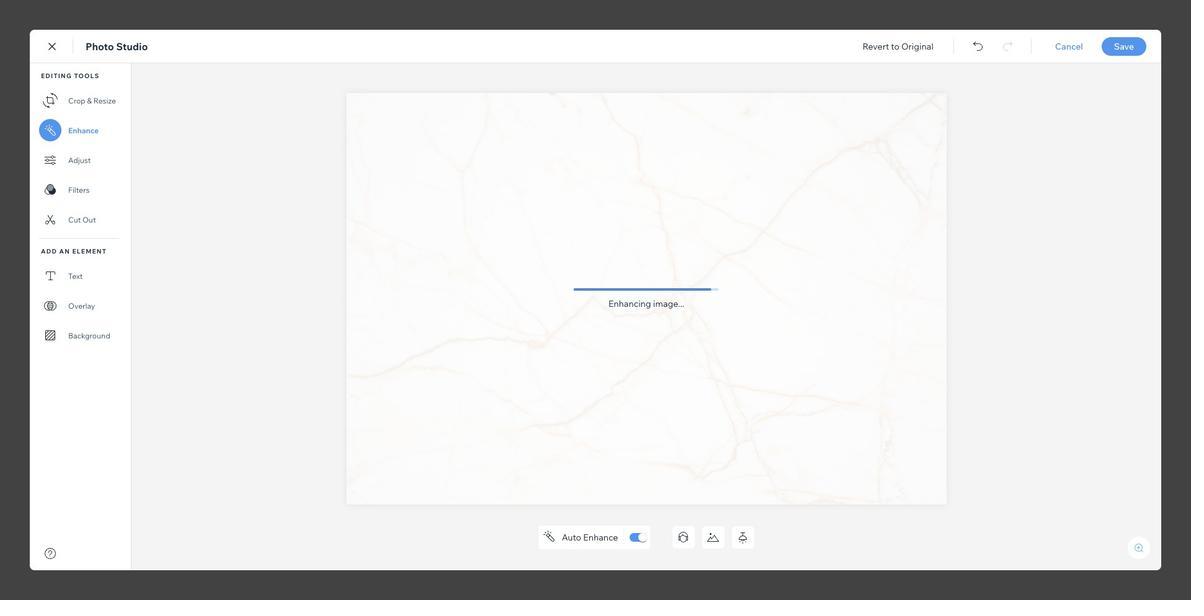 Task type: locate. For each thing, give the bounding box(es) containing it.
publish
[[1101, 41, 1132, 52]]

back
[[30, 41, 50, 52]]

seo
[[20, 210, 35, 220]]

menu containing add
[[0, 71, 55, 436]]

add
[[20, 106, 35, 115]]

publish button
[[1084, 37, 1149, 56]]

preview button
[[1033, 42, 1065, 53]]

monetize
[[12, 367, 44, 376]]

tags
[[19, 315, 36, 324]]

back button
[[15, 41, 50, 52]]

save button
[[951, 41, 1001, 52]]

menu
[[0, 71, 55, 436]]

translate button
[[12, 391, 43, 428]]

save
[[966, 41, 986, 52]]

Add a Catchy Title text field
[[389, 115, 835, 138]]

monetize button
[[12, 339, 44, 376]]

tags button
[[16, 287, 39, 324]]

notes
[[1140, 75, 1164, 87]]



Task type: describe. For each thing, give the bounding box(es) containing it.
add button
[[16, 78, 39, 115]]

settings button
[[13, 130, 42, 168]]

notes button
[[1117, 73, 1167, 89]]

settings
[[13, 158, 42, 168]]

categories
[[9, 263, 47, 272]]

translate
[[12, 419, 43, 428]]

categories button
[[9, 235, 47, 272]]

preview
[[1033, 42, 1065, 53]]

seo button
[[16, 182, 39, 220]]

marble te image
[[389, 203, 848, 518]]



Task type: vqa. For each thing, say whether or not it's contained in the screenshot.
settings 'Button'
yes



